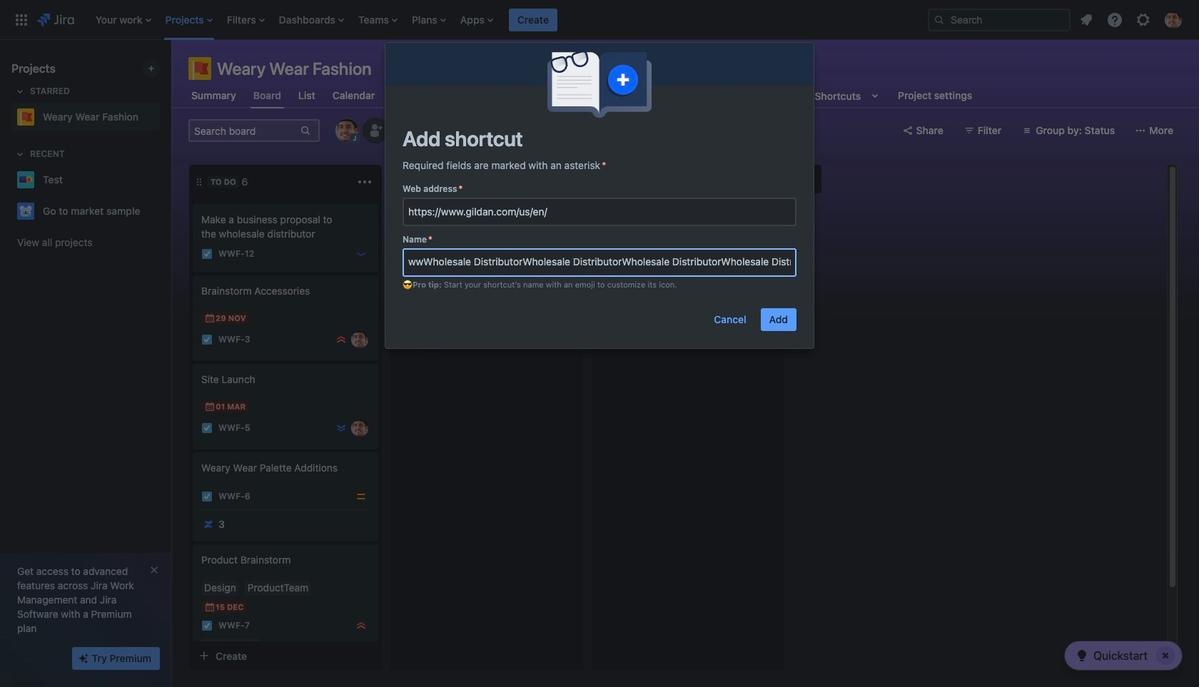 Task type: locate. For each thing, give the bounding box(es) containing it.
list
[[88, 0, 917, 40], [1074, 7, 1191, 32]]

2 vertical spatial task image
[[201, 621, 213, 632]]

1 task image from the top
[[201, 334, 213, 346]]

due date: 29 november 2023 image
[[204, 313, 216, 324]]

task image for medium image
[[201, 491, 213, 503]]

collapse starred projects image
[[11, 83, 29, 100]]

dialog
[[386, 43, 814, 348]]

task image down due date: 01 march 2024 image
[[201, 423, 213, 434]]

search image
[[934, 14, 945, 25]]

1 vertical spatial task image
[[201, 491, 213, 503]]

task image
[[201, 334, 213, 346], [201, 423, 213, 434]]

5 list item from the left
[[354, 0, 402, 40]]

Search board text field
[[190, 121, 298, 141]]

Search field
[[928, 8, 1071, 31]]

None search field
[[928, 8, 1071, 31]]

create column image
[[799, 171, 816, 188]]

james peterson image
[[553, 300, 570, 317], [351, 420, 368, 437]]

0 vertical spatial task image
[[201, 334, 213, 346]]

james peterson image down e.g. atlassian website field
[[553, 300, 570, 317]]

banner
[[0, 0, 1200, 40]]

jira image
[[37, 11, 74, 28], [37, 11, 74, 28]]

task image down due date: 29 november 2023 icon
[[201, 334, 213, 346]]

1 vertical spatial james peterson image
[[351, 420, 368, 437]]

1 vertical spatial task image
[[201, 423, 213, 434]]

4 list item from the left
[[275, 0, 348, 40]]

2 task image from the top
[[201, 491, 213, 503]]

due date: 01 march 2024 image
[[204, 401, 216, 413]]

james peterson image right "lowest" icon
[[351, 420, 368, 437]]

highest image
[[336, 334, 347, 346]]

add people image
[[367, 122, 384, 139]]

1 task image from the top
[[201, 248, 213, 260]]

list item
[[91, 0, 155, 40], [161, 0, 217, 40], [223, 0, 269, 40], [275, 0, 348, 40], [354, 0, 402, 40], [408, 0, 450, 40], [456, 0, 498, 40], [509, 0, 558, 40]]

task image
[[201, 248, 213, 260], [201, 491, 213, 503], [201, 621, 213, 632]]

show subtasks image
[[236, 640, 254, 658]]

due date: 15 december 2023 image
[[204, 602, 216, 613], [204, 602, 216, 613]]

low image
[[356, 248, 367, 260]]

0 horizontal spatial list
[[88, 0, 917, 40]]

check image
[[1074, 648, 1091, 665]]

0 vertical spatial task image
[[201, 248, 213, 260]]

medium image
[[356, 491, 367, 503]]

1 list item from the left
[[91, 0, 155, 40]]

tab list
[[180, 83, 984, 109]]

2 list item from the left
[[161, 0, 217, 40]]

2 task image from the top
[[201, 423, 213, 434]]

1 horizontal spatial james peterson image
[[553, 300, 570, 317]]

3 task image from the top
[[201, 621, 213, 632]]



Task type: vqa. For each thing, say whether or not it's contained in the screenshot.
YOUR PROFILE AND SETTINGS icon
no



Task type: describe. For each thing, give the bounding box(es) containing it.
6 list item from the left
[[408, 0, 450, 40]]

close premium upgrade banner image
[[149, 565, 160, 576]]

3 list item from the left
[[223, 0, 269, 40]]

1 horizontal spatial list
[[1074, 7, 1191, 32]]

task image for highest icon
[[201, 621, 213, 632]]

due date: 01 march 2024 image
[[204, 401, 216, 413]]

collapse recent projects image
[[11, 146, 29, 163]]

0 vertical spatial james peterson image
[[553, 300, 570, 317]]

7 list item from the left
[[456, 0, 498, 40]]

e.g. http://www.atlassian.com url field
[[404, 199, 795, 225]]

e.g. Atlassian website field
[[404, 250, 795, 276]]

primary element
[[9, 0, 917, 40]]

8 list item from the left
[[509, 0, 558, 40]]

due date: 29 november 2023 image
[[204, 313, 216, 324]]

due date: 29 february 2024 image
[[406, 281, 417, 293]]

lowest image
[[336, 423, 347, 434]]

due date: 29 february 2024 image
[[406, 281, 417, 293]]

0 horizontal spatial james peterson image
[[351, 420, 368, 437]]

highest image
[[356, 621, 367, 632]]

dismiss quickstart image
[[1155, 645, 1177, 668]]

task image for low icon
[[201, 248, 213, 260]]

task image for due date: 29 november 2023 icon
[[201, 334, 213, 346]]

task image for due date: 01 march 2024 icon
[[201, 423, 213, 434]]

james peterson image
[[351, 331, 368, 348]]



